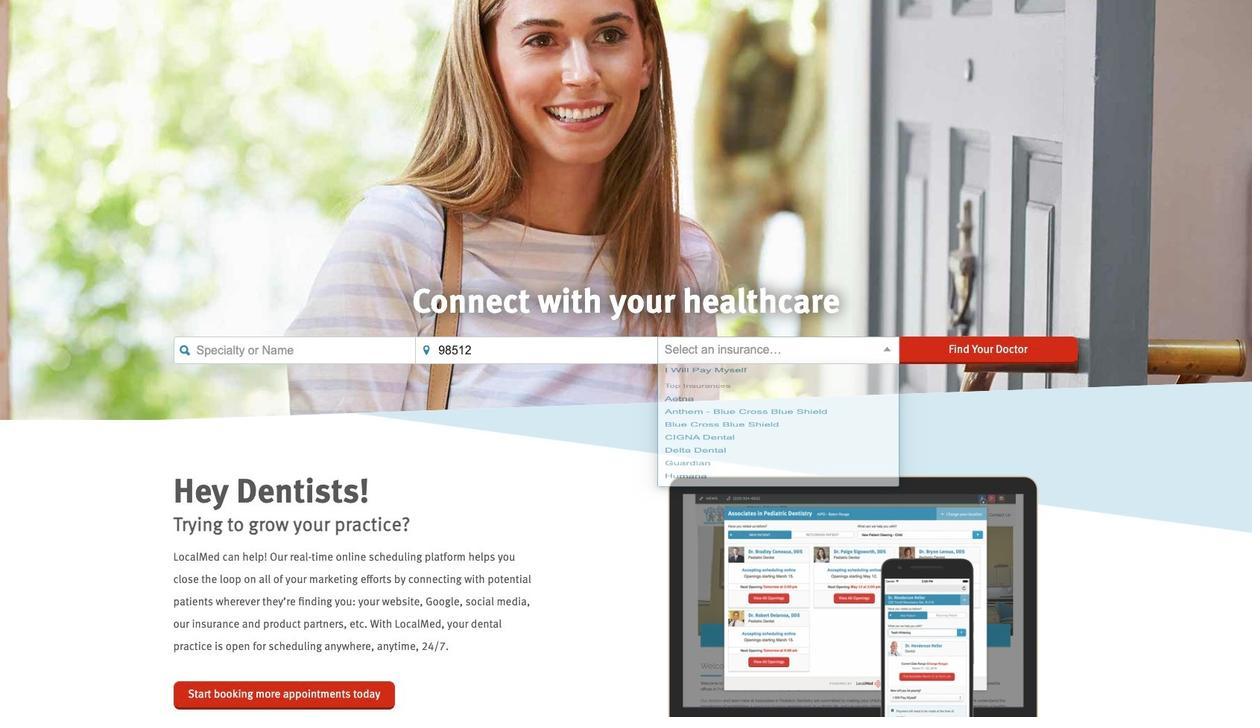 Task type: locate. For each thing, give the bounding box(es) containing it.
None text field
[[173, 337, 415, 364]]

schedule icon image
[[626, 477, 1079, 718]]

Specialty or Name text field
[[173, 337, 415, 364]]

Select an insurance… text field
[[657, 337, 899, 364]]



Task type: describe. For each thing, give the bounding box(es) containing it.
close menu image
[[882, 344, 893, 355]]

Address, Zip, or City text field
[[415, 337, 657, 364]]



